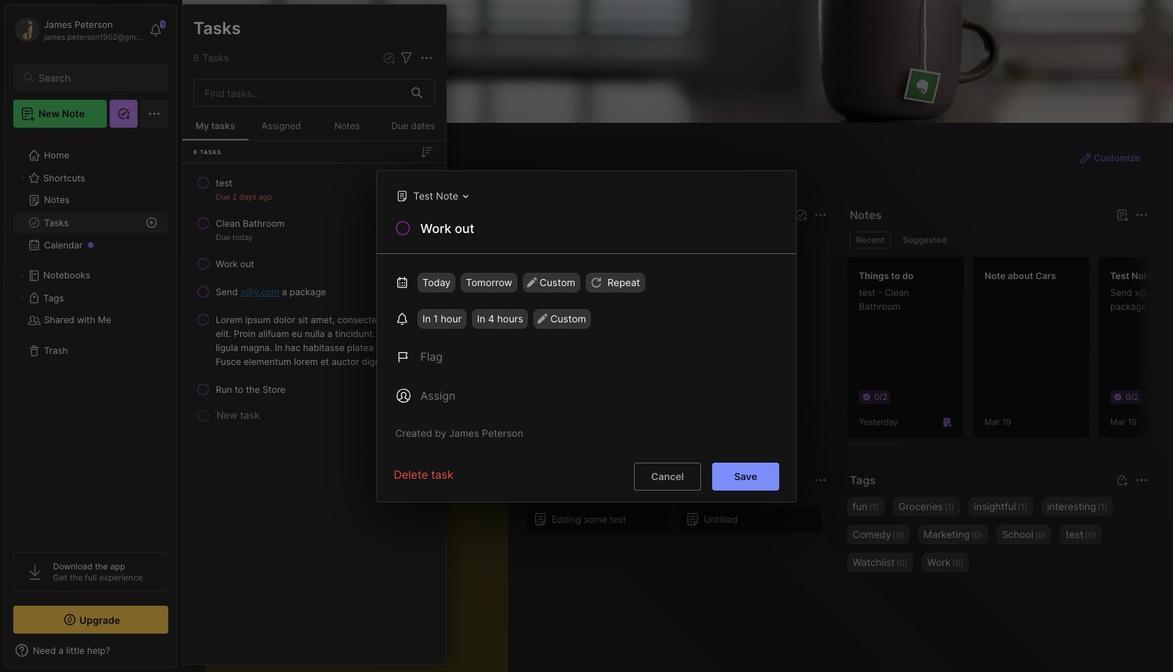 Task type: describe. For each thing, give the bounding box(es) containing it.
5 row from the top
[[188, 307, 441, 374]]

1 tab from the left
[[850, 232, 891, 249]]

6 row from the top
[[188, 377, 441, 402]]

Go to note or move task field
[[389, 185, 474, 206]]

run to the store 5 cell
[[216, 383, 286, 397]]

none search field inside main element
[[38, 69, 156, 86]]

tree inside main element
[[5, 136, 177, 540]]

work out 2 cell
[[216, 257, 254, 271]]

1 row from the top
[[188, 170, 441, 208]]

Enter task text field
[[419, 220, 779, 243]]

main element
[[0, 0, 182, 673]]

Find tasks… text field
[[196, 81, 403, 104]]

0 vertical spatial new task image
[[382, 51, 396, 65]]

4 row from the top
[[188, 279, 441, 304]]

send x@y.com a package 3 cell
[[216, 285, 326, 299]]

expand tags image
[[18, 294, 27, 302]]

Start writing… text field
[[216, 498, 508, 673]]



Task type: vqa. For each thing, say whether or not it's contained in the screenshot.
Alignment "Icon"
no



Task type: locate. For each thing, give the bounding box(es) containing it.
clean bathroom 1 cell
[[216, 216, 285, 230]]

new task image
[[382, 51, 396, 65], [794, 208, 808, 222]]

2 tab from the left
[[897, 232, 953, 249]]

tab list
[[850, 232, 1146, 249]]

0 horizontal spatial new task image
[[382, 51, 396, 65]]

1 vertical spatial new task image
[[794, 208, 808, 222]]

test 0 cell
[[216, 176, 232, 190]]

Search text field
[[38, 71, 156, 85]]

row group
[[182, 141, 446, 442], [526, 240, 830, 458], [847, 257, 1173, 447], [526, 506, 830, 542]]

None search field
[[38, 69, 156, 86]]

tab
[[850, 232, 891, 249], [897, 232, 953, 249]]

expand notebooks image
[[18, 272, 27, 280]]

2 row from the top
[[188, 211, 441, 249]]

1 horizontal spatial tab
[[897, 232, 953, 249]]

3 row from the top
[[188, 251, 441, 277]]

row
[[188, 170, 441, 208], [188, 211, 441, 249], [188, 251, 441, 277], [188, 279, 441, 304], [188, 307, 441, 374], [188, 377, 441, 402]]

0 horizontal spatial tab
[[850, 232, 891, 249]]

1 horizontal spatial new task image
[[794, 208, 808, 222]]

lorem ipsum dolor sit amet, consectetur adipiscing elit. proin alifuam eu nulla a tincidunt. curabitur ut ligula magna. in hac habitasse platea dictumst. fusce elementum lorem et auctor dignissim. proin eget mi id urna euismod consectetur. pellentesque porttitor ac urna quis fermentum: 4 cell
[[216, 313, 435, 369]]

tree
[[5, 136, 177, 540]]



